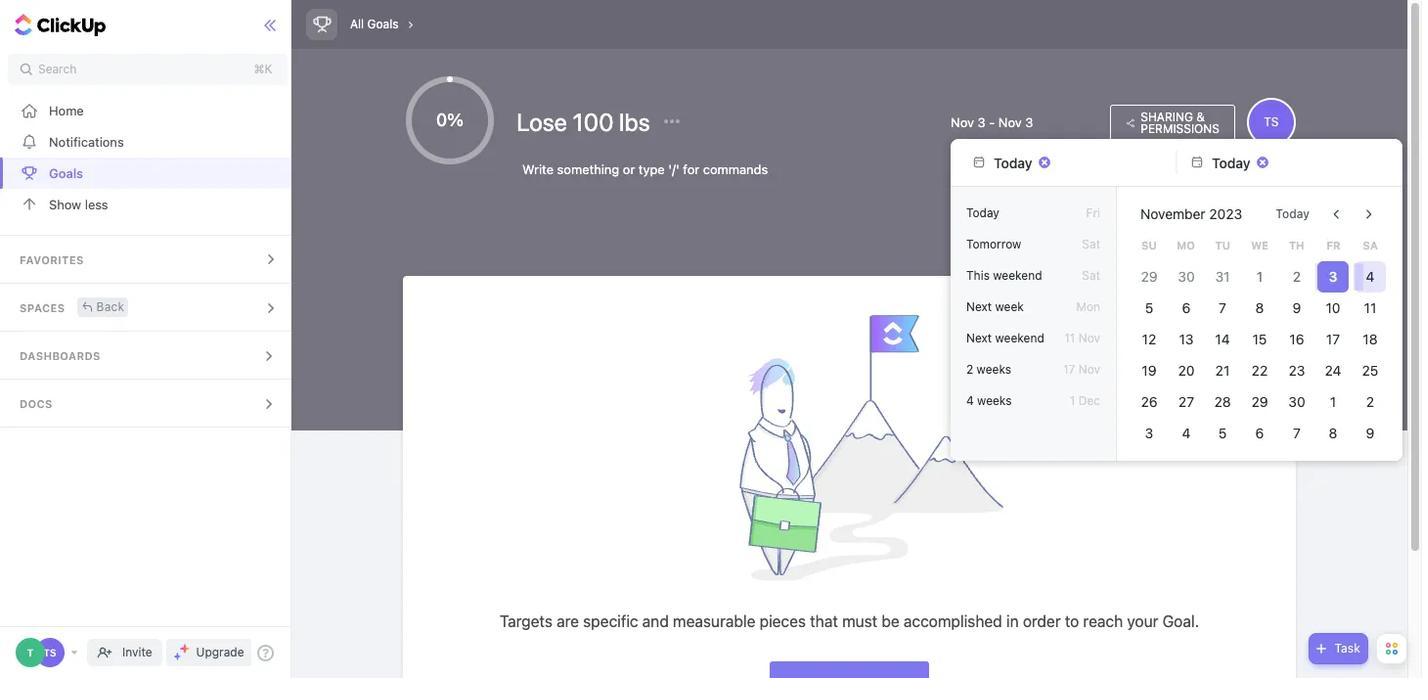 Task type: locate. For each thing, give the bounding box(es) containing it.
1 vertical spatial weeks
[[978, 393, 1012, 408]]

1
[[1257, 268, 1263, 285], [1070, 393, 1076, 408], [1331, 393, 1337, 410]]

notifications link
[[0, 126, 296, 158]]

11 for 11 nov
[[1065, 331, 1076, 345]]

nov down 'mon'
[[1079, 331, 1101, 345]]

1 vertical spatial weekend
[[996, 331, 1045, 345]]

this weekend
[[967, 268, 1043, 283]]

29
[[1141, 268, 1158, 285], [1252, 393, 1269, 410]]

weeks
[[977, 362, 1012, 377], [978, 393, 1012, 408]]

su
[[1142, 238, 1157, 251]]

3
[[978, 114, 986, 130], [1026, 114, 1034, 130], [1330, 268, 1338, 285], [1145, 425, 1154, 441]]

nov right -
[[999, 114, 1022, 130]]

that
[[810, 613, 838, 630]]

17 down 10
[[1327, 331, 1341, 347]]

back link
[[77, 297, 129, 317]]

&
[[1197, 109, 1205, 124]]

2 next from the top
[[967, 331, 992, 345]]

2 sat from the top
[[1083, 268, 1101, 283]]

sat for this weekend
[[1083, 268, 1101, 283]]

28
[[1215, 393, 1232, 410]]

invite
[[122, 645, 152, 659]]

11 nov
[[1065, 331, 1101, 345]]

1 horizontal spatial 8
[[1330, 425, 1338, 441]]

7
[[1220, 299, 1227, 316], [1293, 425, 1301, 441]]

29 down su
[[1141, 268, 1158, 285]]

9 down 25 at the right of page
[[1367, 425, 1375, 441]]

we
[[1252, 238, 1269, 251]]

0 horizontal spatial 11
[[1065, 331, 1076, 345]]

2 horizontal spatial 1
[[1331, 393, 1337, 410]]

⌘k
[[254, 62, 272, 76]]

th
[[1289, 238, 1305, 251]]

targets are specific and measurable pieces that must be accomplished in order to reach your goal.
[[500, 613, 1200, 630]]

9 up 16
[[1293, 299, 1301, 316]]

23
[[1289, 362, 1305, 379]]

-
[[989, 114, 995, 130]]

0 horizontal spatial 4
[[967, 393, 974, 408]]

4 down 2 weeks
[[967, 393, 974, 408]]

next up 2 weeks
[[967, 331, 992, 345]]

6
[[1182, 299, 1191, 316], [1256, 425, 1265, 441]]

0 vertical spatial 17
[[1327, 331, 1341, 347]]

2 vertical spatial 4
[[1182, 425, 1191, 441]]

sat up 'mon'
[[1083, 268, 1101, 283]]

and
[[643, 613, 669, 630]]

weekend
[[993, 268, 1043, 283], [996, 331, 1045, 345]]

0 vertical spatial 9
[[1293, 299, 1301, 316]]

accomplished
[[904, 613, 1003, 630]]

2 horizontal spatial 4
[[1367, 268, 1375, 285]]

29 down the 22
[[1252, 393, 1269, 410]]

8 down 24
[[1330, 425, 1338, 441]]

2 weeks
[[967, 362, 1012, 377]]

1 down 24
[[1331, 393, 1337, 410]]

30
[[1178, 268, 1195, 285], [1289, 393, 1306, 410]]

4 down 27
[[1182, 425, 1191, 441]]

next left week
[[967, 299, 992, 314]]

upgrade
[[196, 645, 244, 659]]

home link
[[0, 95, 296, 126]]

0 vertical spatial 30
[[1178, 268, 1195, 285]]

1 vertical spatial next
[[967, 331, 992, 345]]

back
[[96, 299, 125, 314]]

fr
[[1327, 238, 1341, 251]]

0 horizontal spatial 5
[[1145, 299, 1154, 316]]

pieces
[[760, 613, 806, 630]]

5 up 12 on the right of the page
[[1145, 299, 1154, 316]]

7 down '31'
[[1220, 299, 1227, 316]]

1 horizontal spatial 4
[[1182, 425, 1191, 441]]

this
[[967, 268, 990, 283]]

2 down 25 at the right of page
[[1367, 393, 1375, 410]]

0 horizontal spatial 17
[[1064, 362, 1076, 377]]

2
[[1293, 268, 1301, 285], [967, 362, 974, 377], [1367, 393, 1375, 410]]

0 vertical spatial 7
[[1220, 299, 1227, 316]]

1 vertical spatial sat
[[1083, 268, 1101, 283]]

30 down "23"
[[1289, 393, 1306, 410]]

1 vertical spatial 17
[[1064, 362, 1076, 377]]

1 down the we
[[1257, 268, 1263, 285]]

1 vertical spatial 30
[[1289, 393, 1306, 410]]

sat
[[1083, 237, 1101, 251], [1083, 268, 1101, 283]]

weeks up 4 weeks
[[977, 362, 1012, 377]]

today button
[[1264, 199, 1322, 230]]

0 vertical spatial 11
[[1365, 299, 1377, 316]]

17 down 11 nov
[[1064, 362, 1076, 377]]

10
[[1327, 299, 1341, 316]]

11
[[1365, 299, 1377, 316], [1065, 331, 1076, 345]]

5
[[1145, 299, 1154, 316], [1219, 425, 1228, 441]]

home
[[49, 102, 84, 118]]

11 up 18
[[1365, 299, 1377, 316]]

permissions
[[1141, 121, 1220, 136]]

tu
[[1216, 238, 1231, 251]]

31
[[1216, 268, 1231, 285]]

1 left dec
[[1070, 393, 1076, 408]]

weekend up week
[[993, 268, 1043, 283]]

1 horizontal spatial 6
[[1256, 425, 1265, 441]]

0 horizontal spatial 1
[[1070, 393, 1076, 408]]

1 horizontal spatial 11
[[1365, 299, 1377, 316]]

6 up 13
[[1182, 299, 1191, 316]]

sa
[[1364, 238, 1378, 251]]

weeks down 2 weeks
[[978, 393, 1012, 408]]

17 for 17
[[1327, 331, 1341, 347]]

1 vertical spatial 7
[[1293, 425, 1301, 441]]

1 horizontal spatial 17
[[1327, 331, 1341, 347]]

0 horizontal spatial 7
[[1220, 299, 1227, 316]]

next
[[967, 299, 992, 314], [967, 331, 992, 345]]

2 down th
[[1293, 268, 1301, 285]]

7 down "23"
[[1293, 425, 1301, 441]]

1 horizontal spatial 9
[[1367, 425, 1375, 441]]

weekend down week
[[996, 331, 1045, 345]]

1 horizontal spatial 30
[[1289, 393, 1306, 410]]

0 horizontal spatial 9
[[1293, 299, 1301, 316]]

9
[[1293, 299, 1301, 316], [1367, 425, 1375, 441]]

11 up the 17 nov
[[1065, 331, 1076, 345]]

30 down mo on the top right of page
[[1178, 268, 1195, 285]]

14
[[1216, 331, 1231, 347]]

Start date text field
[[994, 154, 1034, 171]]

lose
[[517, 108, 567, 136]]

1 horizontal spatial 2
[[1293, 268, 1301, 285]]

0 vertical spatial weekend
[[993, 268, 1043, 283]]

20
[[1178, 362, 1195, 379]]

8 up 15 at the right of the page
[[1256, 299, 1265, 316]]

favorites button
[[0, 236, 296, 283]]

today up th
[[1276, 206, 1310, 221]]

0 vertical spatial sat
[[1083, 237, 1101, 251]]

2 vertical spatial 2
[[1367, 393, 1375, 410]]

1 vertical spatial 4
[[967, 393, 974, 408]]

0 horizontal spatial 30
[[1178, 268, 1195, 285]]

1 horizontal spatial today
[[1276, 206, 1310, 221]]

today up tomorrow
[[967, 205, 1000, 220]]

0 horizontal spatial 6
[[1182, 299, 1191, 316]]

docs
[[20, 397, 53, 410]]

8
[[1256, 299, 1265, 316], [1330, 425, 1338, 441]]

weekend for this weekend
[[993, 268, 1043, 283]]

sat down fri on the right top of the page
[[1083, 237, 1101, 251]]

1 next from the top
[[967, 299, 992, 314]]

today
[[967, 205, 1000, 220], [1276, 206, 1310, 221]]

3 down 26
[[1145, 425, 1154, 441]]

6 down the 22
[[1256, 425, 1265, 441]]

nov 3 - nov 3
[[951, 114, 1034, 130]]

1 vertical spatial 29
[[1252, 393, 1269, 410]]

0 vertical spatial next
[[967, 299, 992, 314]]

0 vertical spatial 5
[[1145, 299, 1154, 316]]

1 vertical spatial 2
[[967, 362, 974, 377]]

0 vertical spatial weeks
[[977, 362, 1012, 377]]

order
[[1023, 613, 1061, 630]]

1 vertical spatial 5
[[1219, 425, 1228, 441]]

24
[[1326, 362, 1342, 379]]

2 horizontal spatial 2
[[1367, 393, 1375, 410]]

0 vertical spatial 6
[[1182, 299, 1191, 316]]

1 vertical spatial 11
[[1065, 331, 1076, 345]]

4 down sa
[[1367, 268, 1375, 285]]

1 sat from the top
[[1083, 237, 1101, 251]]

4
[[1367, 268, 1375, 285], [967, 393, 974, 408], [1182, 425, 1191, 441]]

16
[[1290, 331, 1305, 347]]

1 horizontal spatial 1
[[1257, 268, 1263, 285]]

lbs
[[619, 108, 650, 136]]

2 up 4 weeks
[[967, 362, 974, 377]]

nov left -
[[951, 114, 975, 130]]

goal.
[[1163, 613, 1200, 630]]

5 down 28 at the right
[[1219, 425, 1228, 441]]

1 horizontal spatial 5
[[1219, 425, 1228, 441]]

0 vertical spatial 29
[[1141, 268, 1158, 285]]

1 vertical spatial 9
[[1367, 425, 1375, 441]]

0 horizontal spatial 8
[[1256, 299, 1265, 316]]

1 vertical spatial 6
[[1256, 425, 1265, 441]]



Task type: vqa. For each thing, say whether or not it's contained in the screenshot.
the topmost the Next
yes



Task type: describe. For each thing, give the bounding box(es) containing it.
26
[[1141, 393, 1158, 410]]

goals
[[49, 165, 83, 181]]

next for next weekend
[[967, 331, 992, 345]]

next for next week
[[967, 299, 992, 314]]

your
[[1127, 613, 1159, 630]]

nov up dec
[[1079, 362, 1101, 377]]

sharing
[[1141, 109, 1194, 124]]

3 up 10
[[1330, 268, 1338, 285]]

21
[[1216, 362, 1231, 379]]

search
[[38, 62, 77, 76]]

week
[[996, 299, 1024, 314]]

reach
[[1084, 613, 1123, 630]]

task
[[1335, 641, 1361, 656]]

0 vertical spatial 4
[[1367, 268, 1375, 285]]

upgrade link
[[166, 639, 252, 666]]

notifications
[[49, 134, 124, 149]]

2023
[[1210, 205, 1243, 222]]

be
[[882, 613, 900, 630]]

fri
[[1087, 205, 1101, 220]]

tomorrow
[[967, 237, 1022, 251]]

weekend for next weekend
[[996, 331, 1045, 345]]

1 vertical spatial 8
[[1330, 425, 1338, 441]]

mon
[[1077, 299, 1101, 314]]

1 dec
[[1070, 393, 1101, 408]]

today inside button
[[1276, 206, 1310, 221]]

show less
[[49, 196, 108, 212]]

all goals link
[[345, 12, 404, 37]]

november 2023
[[1141, 205, 1243, 222]]

in
[[1007, 613, 1019, 630]]

0 vertical spatial 2
[[1293, 268, 1301, 285]]

100
[[573, 108, 614, 136]]

18
[[1364, 331, 1378, 347]]

25
[[1363, 362, 1379, 379]]

all goals
[[350, 17, 399, 31]]

15
[[1253, 331, 1268, 347]]

show
[[49, 196, 81, 212]]

favorites
[[20, 253, 84, 266]]

1 horizontal spatial 7
[[1293, 425, 1301, 441]]

13
[[1179, 331, 1194, 347]]

17 for 17 nov
[[1064, 362, 1076, 377]]

17 nov
[[1064, 362, 1101, 377]]

Due date text field
[[1212, 154, 1252, 171]]

12
[[1142, 331, 1157, 347]]

4 weeks
[[967, 393, 1012, 408]]

1 horizontal spatial 29
[[1252, 393, 1269, 410]]

weeks for 2 weeks
[[977, 362, 1012, 377]]

dashboards
[[20, 349, 100, 362]]

must
[[842, 613, 878, 630]]

22
[[1252, 362, 1268, 379]]

0 horizontal spatial 29
[[1141, 268, 1158, 285]]

are
[[557, 613, 579, 630]]

0 vertical spatial 8
[[1256, 299, 1265, 316]]

next week
[[967, 299, 1024, 314]]

goals link
[[0, 158, 296, 189]]

november
[[1141, 205, 1206, 222]]

3 right -
[[1026, 114, 1034, 130]]

0 horizontal spatial today
[[967, 205, 1000, 220]]

specific
[[583, 613, 639, 630]]

mo
[[1177, 238, 1196, 251]]

weeks for 4 weeks
[[978, 393, 1012, 408]]

3 left -
[[978, 114, 986, 130]]

lose 100 lbs
[[517, 108, 656, 136]]

next weekend
[[967, 331, 1045, 345]]

27
[[1179, 393, 1194, 410]]

sidebar navigation
[[0, 0, 296, 678]]

measurable
[[673, 613, 756, 630]]

sat for tomorrow
[[1083, 237, 1101, 251]]

11 for 11
[[1365, 299, 1377, 316]]

sharing & permissions
[[1141, 109, 1220, 136]]

less
[[85, 196, 108, 212]]

0 horizontal spatial 2
[[967, 362, 974, 377]]

to
[[1065, 613, 1080, 630]]

targets
[[500, 613, 553, 630]]

19
[[1142, 362, 1157, 379]]

dec
[[1079, 393, 1101, 408]]



